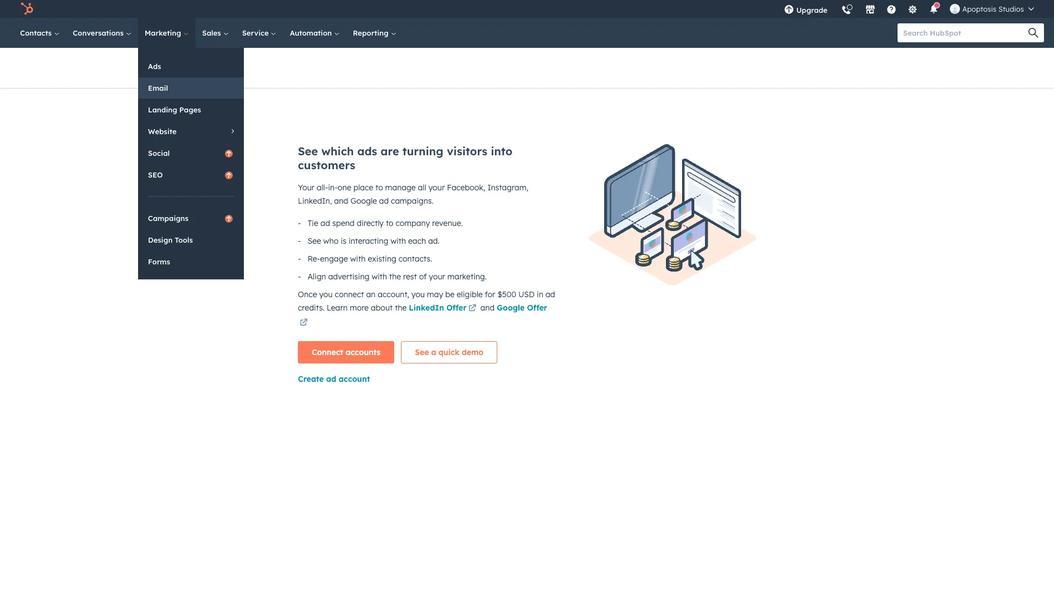 Task type: describe. For each thing, give the bounding box(es) containing it.
all-
[[317, 183, 328, 193]]

into
[[491, 144, 513, 158]]

reporting
[[353, 28, 391, 37]]

your inside your all-in-one place to manage all your facebook, instagram, linkedin, and google ad campaigns.
[[429, 183, 445, 193]]

automation link
[[283, 18, 346, 48]]

see who is interacting with each ad.
[[308, 236, 440, 246]]

align
[[308, 272, 326, 282]]

calling icon image
[[842, 6, 852, 16]]

hubspot link
[[13, 2, 42, 16]]

offer for linkedin offer
[[447, 303, 467, 313]]

search image
[[1029, 28, 1039, 38]]

conversations
[[73, 28, 126, 37]]

quick
[[439, 348, 460, 358]]

interacting
[[349, 236, 389, 246]]

marketing
[[145, 28, 183, 37]]

apoptosis studios
[[963, 4, 1025, 13]]

campaigns
[[148, 214, 189, 223]]

sales
[[202, 28, 223, 37]]

who
[[323, 236, 339, 246]]

re-engage with existing contacts.
[[308, 254, 432, 264]]

of
[[419, 272, 427, 282]]

apoptosis studios button
[[944, 0, 1041, 18]]

marketing menu
[[138, 48, 244, 280]]

email link
[[138, 77, 244, 99]]

website link
[[138, 121, 244, 142]]

eligible
[[457, 290, 483, 300]]

0 vertical spatial the
[[389, 272, 401, 282]]

1 vertical spatial google
[[497, 303, 525, 313]]

design
[[148, 236, 173, 245]]

service link
[[235, 18, 283, 48]]

which
[[322, 144, 354, 158]]

customers
[[298, 158, 355, 172]]

marketplaces image
[[866, 5, 876, 15]]

the inside 'once you connect an account, you may be eligible for $500 usd in ad credits. learn more about the'
[[395, 303, 407, 313]]

usd
[[519, 290, 535, 300]]

facebook,
[[447, 183, 486, 193]]

settings image
[[908, 5, 918, 15]]

2 you from the left
[[412, 290, 425, 300]]

0 vertical spatial with
[[391, 236, 406, 246]]

landing pages
[[148, 105, 201, 114]]

studios
[[999, 4, 1025, 13]]

apoptosis
[[963, 4, 997, 13]]

directly
[[357, 218, 384, 228]]

tie ad spend directly to company revenue.
[[308, 218, 463, 228]]

visitors
[[447, 144, 488, 158]]

your
[[298, 183, 315, 193]]

campaigns.
[[391, 196, 434, 206]]

design tools link
[[138, 230, 244, 251]]

all
[[418, 183, 427, 193]]

ad.
[[428, 236, 440, 246]]

tara schultz image
[[951, 4, 961, 14]]

connect
[[335, 290, 364, 300]]

place
[[354, 183, 374, 193]]

social
[[148, 149, 170, 158]]

see for see which ads are turning visitors into customers
[[298, 144, 318, 158]]

1 horizontal spatial to
[[386, 218, 394, 228]]

be
[[446, 290, 455, 300]]

hubspot image
[[20, 2, 33, 16]]

tools
[[175, 236, 193, 245]]

revenue.
[[432, 218, 463, 228]]

automation
[[290, 28, 334, 37]]

contacts.
[[399, 254, 432, 264]]

see which ads are turning visitors into customers
[[298, 144, 513, 172]]

design tools
[[148, 236, 193, 245]]

tie
[[308, 218, 318, 228]]

accounts
[[346, 348, 381, 358]]

marketing.
[[448, 272, 487, 282]]

with for the
[[372, 272, 387, 282]]

website
[[148, 127, 177, 136]]

see for see who is interacting with each ad.
[[308, 236, 321, 246]]

google inside your all-in-one place to manage all your facebook, instagram, linkedin, and google ad campaigns.
[[351, 196, 377, 206]]

email
[[148, 84, 168, 92]]

about
[[371, 303, 393, 313]]

ad inside 'once you connect an account, you may be eligible for $500 usd in ad credits. learn more about the'
[[546, 290, 555, 300]]

your all-in-one place to manage all your facebook, instagram, linkedin, and google ad campaigns.
[[298, 183, 529, 206]]

notifications image
[[929, 5, 939, 15]]

instagram,
[[488, 183, 529, 193]]

search button
[[1023, 23, 1045, 42]]

connect
[[312, 348, 344, 358]]

engage
[[320, 254, 348, 264]]

learn
[[327, 303, 348, 313]]

linkedin,
[[298, 196, 332, 206]]

google offer
[[497, 303, 548, 313]]

create ad account button
[[298, 374, 370, 384]]

1 horizontal spatial and
[[479, 303, 497, 313]]

reporting link
[[346, 18, 403, 48]]



Task type: vqa. For each thing, say whether or not it's contained in the screenshot.
$500
yes



Task type: locate. For each thing, give the bounding box(es) containing it.
your right all
[[429, 183, 445, 193]]

help button
[[883, 0, 902, 18]]

align advertising with the rest of your marketing.
[[308, 272, 487, 282]]

forms
[[148, 257, 170, 266]]

in-
[[328, 183, 338, 193]]

and inside your all-in-one place to manage all your facebook, instagram, linkedin, and google ad campaigns.
[[334, 196, 349, 206]]

1 offer from the left
[[447, 303, 467, 313]]

spend
[[332, 218, 355, 228]]

is
[[341, 236, 347, 246]]

1 horizontal spatial google
[[497, 303, 525, 313]]

1 vertical spatial your
[[429, 272, 445, 282]]

1 vertical spatial and
[[479, 303, 497, 313]]

1 vertical spatial with
[[350, 254, 366, 264]]

marketing link
[[138, 18, 196, 48]]

once
[[298, 290, 317, 300]]

campaigns link
[[138, 208, 244, 229]]

ad down manage
[[379, 196, 389, 206]]

link opens in a new window image
[[469, 303, 477, 316], [469, 305, 477, 313], [300, 317, 308, 330], [300, 319, 308, 328]]

pages
[[179, 105, 201, 114]]

social link
[[138, 143, 244, 164]]

0 horizontal spatial to
[[376, 183, 383, 193]]

0 horizontal spatial you
[[319, 290, 333, 300]]

service
[[242, 28, 271, 37]]

upgrade
[[797, 6, 828, 14]]

0 vertical spatial see
[[298, 144, 318, 158]]

menu containing apoptosis studios
[[778, 0, 1041, 22]]

are
[[381, 144, 399, 158]]

notifications button
[[925, 0, 944, 18]]

account
[[339, 374, 370, 384]]

Search HubSpot search field
[[898, 23, 1035, 42]]

create ad account
[[298, 374, 370, 384]]

connect accounts link
[[298, 342, 395, 364]]

the down account,
[[395, 303, 407, 313]]

help image
[[887, 5, 897, 15]]

linkedin
[[409, 303, 444, 313]]

1 horizontal spatial offer
[[527, 303, 548, 313]]

0 horizontal spatial with
[[350, 254, 366, 264]]

see inside see a quick demo button
[[415, 348, 429, 358]]

rest
[[403, 272, 417, 282]]

2 vertical spatial see
[[415, 348, 429, 358]]

see left a
[[415, 348, 429, 358]]

see a quick demo
[[415, 348, 484, 358]]

re-
[[308, 254, 320, 264]]

settings link
[[902, 0, 925, 18]]

ad inside your all-in-one place to manage all your facebook, instagram, linkedin, and google ad campaigns.
[[379, 196, 389, 206]]

see
[[298, 144, 318, 158], [308, 236, 321, 246], [415, 348, 429, 358]]

ad
[[379, 196, 389, 206], [321, 218, 330, 228], [546, 290, 555, 300], [326, 374, 336, 384]]

to right place
[[376, 183, 383, 193]]

each
[[408, 236, 426, 246]]

2 offer from the left
[[527, 303, 548, 313]]

for
[[485, 290, 496, 300]]

1 vertical spatial to
[[386, 218, 394, 228]]

with
[[391, 236, 406, 246], [350, 254, 366, 264], [372, 272, 387, 282]]

calling icon button
[[838, 1, 856, 17]]

you
[[319, 290, 333, 300], [412, 290, 425, 300]]

0 horizontal spatial offer
[[447, 303, 467, 313]]

a
[[431, 348, 437, 358]]

0 vertical spatial google
[[351, 196, 377, 206]]

see for see a quick demo
[[415, 348, 429, 358]]

1 you from the left
[[319, 290, 333, 300]]

0 vertical spatial and
[[334, 196, 349, 206]]

turning
[[403, 144, 444, 158]]

seo link
[[138, 164, 244, 186]]

create
[[298, 374, 324, 384]]

in
[[537, 290, 544, 300]]

to right directly
[[386, 218, 394, 228]]

offer down be
[[447, 303, 467, 313]]

see left the which
[[298, 144, 318, 158]]

advertising
[[328, 272, 370, 282]]

with left each
[[391, 236, 406, 246]]

account,
[[378, 290, 409, 300]]

landing
[[148, 105, 177, 114]]

with down the existing
[[372, 272, 387, 282]]

contacts link
[[13, 18, 66, 48]]

link opens in a new window image inside linkedin offer link
[[469, 305, 477, 313]]

sales link
[[196, 18, 235, 48]]

2 vertical spatial with
[[372, 272, 387, 282]]

your right of
[[429, 272, 445, 282]]

forms link
[[138, 251, 244, 272]]

landing pages link
[[138, 99, 244, 120]]

ad right create
[[326, 374, 336, 384]]

1 vertical spatial see
[[308, 236, 321, 246]]

an
[[366, 290, 376, 300]]

to inside your all-in-one place to manage all your facebook, instagram, linkedin, and google ad campaigns.
[[376, 183, 383, 193]]

1 horizontal spatial you
[[412, 290, 425, 300]]

seo
[[148, 170, 163, 179]]

ad right in
[[546, 290, 555, 300]]

more
[[350, 303, 369, 313]]

company
[[396, 218, 430, 228]]

see left who
[[308, 236, 321, 246]]

1 horizontal spatial with
[[372, 272, 387, 282]]

ad right tie in the top left of the page
[[321, 218, 330, 228]]

may
[[427, 290, 443, 300]]

1 vertical spatial the
[[395, 303, 407, 313]]

0 vertical spatial your
[[429, 183, 445, 193]]

offer for google offer
[[527, 303, 548, 313]]

and down 'for'
[[479, 303, 497, 313]]

demo
[[462, 348, 484, 358]]

linkedin offer link
[[409, 303, 479, 316]]

menu
[[778, 0, 1041, 22]]

one
[[338, 183, 351, 193]]

ads
[[148, 62, 161, 71]]

offer
[[447, 303, 467, 313], [527, 303, 548, 313]]

marketplaces button
[[859, 0, 883, 18]]

you up linkedin
[[412, 290, 425, 300]]

$500
[[498, 290, 516, 300]]

and down one
[[334, 196, 349, 206]]

0 horizontal spatial and
[[334, 196, 349, 206]]

to
[[376, 183, 383, 193], [386, 218, 394, 228]]

google down $500 on the left top of the page
[[497, 303, 525, 313]]

you up learn
[[319, 290, 333, 300]]

manage
[[385, 183, 416, 193]]

ads link
[[138, 56, 244, 77]]

offer down in
[[527, 303, 548, 313]]

upgrade image
[[785, 5, 795, 15]]

ads
[[357, 144, 377, 158]]

credits.
[[298, 303, 325, 313]]

see a quick demo button
[[401, 342, 498, 364]]

existing
[[368, 254, 397, 264]]

once you connect an account, you may be eligible for $500 usd in ad credits. learn more about the
[[298, 290, 555, 313]]

0 horizontal spatial google
[[351, 196, 377, 206]]

google down place
[[351, 196, 377, 206]]

with up advertising
[[350, 254, 366, 264]]

0 vertical spatial to
[[376, 183, 383, 193]]

the left rest
[[389, 272, 401, 282]]

google offer link
[[298, 303, 548, 330]]

see inside see which ads are turning visitors into customers
[[298, 144, 318, 158]]

2 horizontal spatial with
[[391, 236, 406, 246]]

google
[[351, 196, 377, 206], [497, 303, 525, 313]]

with for existing
[[350, 254, 366, 264]]



